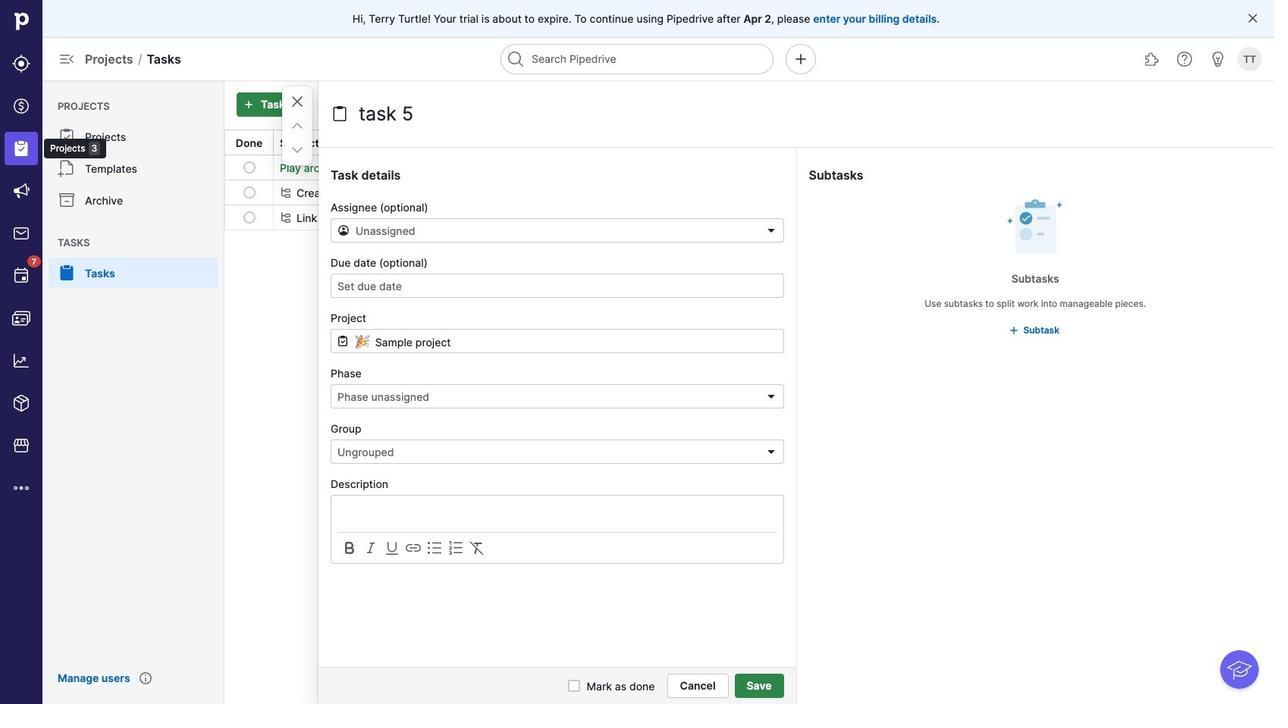 Task type: locate. For each thing, give the bounding box(es) containing it.
sales inbox image
[[12, 224, 30, 243]]

color secondary image
[[280, 187, 292, 199], [341, 539, 359, 557], [404, 539, 422, 557], [425, 539, 444, 557], [447, 539, 465, 557]]

Set due date text field
[[331, 274, 784, 298]]

0 vertical spatial menu item
[[0, 127, 42, 170]]

color undefined image
[[58, 191, 76, 209], [58, 264, 76, 282], [12, 267, 30, 285]]

1 row from the top
[[225, 155, 1273, 180]]

color primary image
[[1247, 12, 1259, 24], [862, 137, 874, 149], [288, 141, 306, 159], [243, 162, 255, 174], [337, 224, 350, 237], [765, 446, 777, 458], [568, 680, 581, 692]]

color undefined image
[[58, 127, 76, 146], [58, 159, 76, 177]]

campaigns image
[[12, 182, 30, 200]]

more image
[[12, 479, 30, 498]]

2 row from the top
[[225, 180, 1273, 205]]

deals image
[[12, 97, 30, 115]]

projects image
[[12, 140, 30, 158]]

color primary inverted image
[[240, 99, 258, 111]]

home image
[[10, 10, 33, 33]]

marketplace image
[[12, 437, 30, 455]]

menu item
[[0, 127, 42, 170], [42, 258, 224, 288]]

insights image
[[12, 352, 30, 370]]

color secondary image
[[280, 212, 292, 224], [362, 539, 380, 557], [383, 539, 401, 557], [468, 539, 486, 557]]

None field
[[331, 218, 784, 243], [331, 329, 784, 353], [331, 385, 784, 409], [331, 440, 784, 464], [331, 218, 784, 243], [331, 329, 784, 353], [331, 385, 784, 409], [331, 440, 784, 464]]

1 vertical spatial menu item
[[42, 258, 224, 288]]

None text field
[[331, 329, 784, 353]]

0 vertical spatial color undefined image
[[58, 127, 76, 146]]

1 vertical spatial color undefined image
[[58, 159, 76, 177]]

grid
[[224, 129, 1274, 231]]

color link image
[[1008, 325, 1020, 337]]

knowledge center bot, also known as kc bot is an onboarding assistant that allows you to see the list of onboarding items in one place for quick and easy reference. this improves your in-app experience. image
[[1220, 651, 1259, 689]]

menu
[[0, 0, 106, 705], [42, 80, 224, 705]]

2 color undefined image from the top
[[58, 159, 76, 177]]

products image
[[12, 394, 30, 413]]

color primary image
[[288, 93, 306, 111], [331, 105, 349, 123], [288, 117, 306, 135], [243, 187, 255, 199], [243, 212, 255, 224], [765, 224, 777, 237], [337, 335, 349, 347], [765, 391, 777, 403]]

row
[[225, 155, 1273, 180], [225, 180, 1273, 205], [225, 205, 1273, 230]]



Task type: vqa. For each thing, say whether or not it's contained in the screenshot.
THE COLOR INFO image at the left of the page
no



Task type: describe. For each thing, give the bounding box(es) containing it.
leads image
[[12, 55, 30, 73]]

contacts image
[[12, 309, 30, 328]]

quick add image
[[792, 50, 810, 68]]

info image
[[139, 673, 151, 685]]

1 color undefined image from the top
[[58, 127, 76, 146]]

sales assistant image
[[1209, 50, 1227, 68]]

Search Pipedrive field
[[501, 44, 774, 74]]

menu toggle image
[[58, 50, 76, 68]]

3 row from the top
[[225, 205, 1273, 230]]

Task field
[[355, 99, 590, 129]]

quick help image
[[1175, 50, 1194, 68]]



